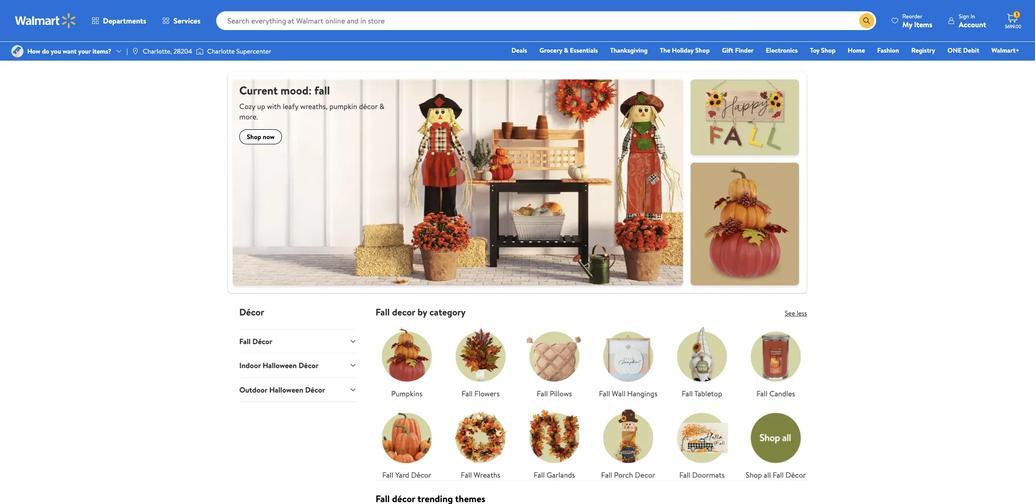 Task type: vqa. For each thing, say whether or not it's contained in the screenshot.
hangings at the bottom
yes



Task type: describe. For each thing, give the bounding box(es) containing it.
fall flowers
[[462, 388, 500, 399]]

now
[[263, 132, 275, 142]]

see
[[785, 308, 796, 318]]

toy shop link
[[806, 45, 840, 56]]

décor
[[359, 101, 378, 111]]

indoor halloween décor button
[[239, 353, 357, 378]]

finder
[[736, 46, 754, 55]]

shop all fall décor
[[746, 470, 807, 480]]

cozy
[[239, 101, 256, 111]]

shop left now
[[247, 132, 261, 142]]

fall for fall wreaths
[[461, 470, 472, 480]]

thanksgiving
[[611, 46, 648, 55]]

shop now
[[247, 132, 275, 142]]

charlotte,
[[143, 47, 172, 56]]

outdoor halloween décor
[[239, 385, 325, 395]]

Walmart Site-Wide search field
[[216, 11, 877, 30]]

debit
[[964, 46, 980, 55]]

shop right "toy"
[[822, 46, 836, 55]]

fall for fall pillows
[[537, 388, 548, 399]]

shop now link
[[239, 129, 282, 144]]

less
[[797, 308, 808, 318]]

fall for fall yard décor
[[383, 470, 394, 480]]

the holiday shop link
[[656, 45, 714, 56]]

items
[[915, 19, 933, 29]]

fall yard décor link
[[376, 407, 438, 481]]

fall doormats
[[680, 470, 725, 480]]

fall right all on the right of page
[[773, 470, 784, 480]]

fall tabletop
[[682, 388, 723, 399]]

décor right all on the right of page
[[786, 470, 807, 480]]

the holiday shop
[[660, 46, 710, 55]]

reorder my items
[[903, 12, 933, 29]]

décor right yard
[[411, 470, 432, 480]]

fall pillows link
[[524, 325, 586, 399]]

fall yard décor
[[383, 470, 432, 480]]

decor
[[635, 470, 656, 480]]

|
[[127, 47, 128, 56]]

fall for fall wall hangings
[[599, 388, 610, 399]]

up
[[257, 101, 265, 111]]

grocery & essentials
[[540, 46, 598, 55]]

fall candles link
[[745, 325, 808, 399]]

services button
[[154, 9, 209, 32]]

home link
[[844, 45, 870, 56]]

fall for fall doormats
[[680, 470, 691, 480]]

sign
[[959, 12, 970, 20]]

category
[[430, 306, 466, 318]]

one debit link
[[944, 45, 984, 56]]

1 $699.00
[[1006, 10, 1022, 30]]

deals
[[512, 46, 528, 55]]

do
[[42, 47, 49, 56]]

shop left all on the right of page
[[746, 470, 763, 480]]

services
[[174, 16, 201, 26]]

fall tabletop link
[[671, 325, 734, 399]]

see less button
[[785, 308, 808, 318]]

fall doormats link
[[671, 407, 734, 481]]

Search search field
[[216, 11, 877, 30]]

more.
[[239, 111, 258, 122]]

fall garlands
[[534, 470, 576, 480]]

essentials
[[570, 46, 598, 55]]

fashion link
[[874, 45, 904, 56]]

gift finder link
[[718, 45, 758, 56]]

 image for charlotte, 28204
[[132, 48, 139, 55]]

fall wreaths
[[461, 470, 501, 480]]

holiday
[[672, 46, 694, 55]]

fall for fall flowers
[[462, 388, 473, 399]]

fall for fall porch decor
[[602, 470, 613, 480]]

fall flowers link
[[450, 325, 512, 399]]

halloween for indoor
[[263, 360, 297, 371]]

1
[[1017, 10, 1019, 18]]

wall
[[612, 388, 626, 399]]

current mood: fall cozy up with leafy wreaths, pumpkin décor & more.
[[239, 82, 385, 122]]

fall porch decor
[[602, 470, 656, 480]]

your
[[78, 47, 91, 56]]

shop right the holiday
[[696, 46, 710, 55]]

walmart+ link
[[988, 45, 1025, 56]]

mood:
[[281, 82, 312, 98]]

want
[[63, 47, 77, 56]]

shop all fall décor link
[[745, 407, 808, 481]]

grocery
[[540, 46, 563, 55]]

$699.00
[[1006, 23, 1022, 30]]



Task type: locate. For each thing, give the bounding box(es) containing it.
fall left yard
[[383, 470, 394, 480]]

halloween inside dropdown button
[[263, 360, 297, 371]]

flowers
[[475, 388, 500, 399]]

fall for fall décor
[[239, 336, 251, 347]]

0 vertical spatial &
[[564, 46, 569, 55]]

halloween
[[263, 360, 297, 371], [269, 385, 304, 395]]

account
[[959, 19, 987, 29]]

outdoor
[[239, 385, 268, 395]]

fall porch decor link
[[597, 407, 660, 481]]

home
[[848, 46, 866, 55]]

fall candles
[[757, 388, 796, 399]]

current
[[239, 82, 278, 98]]

fall left wall
[[599, 388, 610, 399]]

0 vertical spatial halloween
[[263, 360, 297, 371]]

1 vertical spatial &
[[380, 101, 385, 111]]

reorder
[[903, 12, 923, 20]]

1 horizontal spatial  image
[[196, 47, 204, 56]]

list
[[370, 318, 813, 481]]

registry
[[912, 46, 936, 55]]

décor up outdoor halloween décor dropdown button
[[299, 360, 319, 371]]

walmart+
[[992, 46, 1020, 55]]

fall left the garlands
[[534, 470, 545, 480]]

search icon image
[[864, 17, 871, 24]]

fall for fall tabletop
[[682, 388, 693, 399]]

& inside current mood: fall cozy up with leafy wreaths, pumpkin décor & more.
[[380, 101, 385, 111]]

halloween down indoor halloween décor
[[269, 385, 304, 395]]

porch
[[614, 470, 634, 480]]

fall left the candles at the right bottom
[[757, 388, 768, 399]]

 image
[[196, 47, 204, 56], [132, 48, 139, 55]]

fall for fall garlands
[[534, 470, 545, 480]]

pillows
[[550, 388, 572, 399]]

charlotte supercenter
[[207, 47, 272, 56]]

fall left flowers
[[462, 388, 473, 399]]

halloween inside dropdown button
[[269, 385, 304, 395]]

gift
[[722, 46, 734, 55]]

indoor halloween décor
[[239, 360, 319, 371]]

pumpkin
[[330, 101, 357, 111]]

fall for fall candles
[[757, 388, 768, 399]]

departments button
[[84, 9, 154, 32]]

fall inside dropdown button
[[239, 336, 251, 347]]

fall left doormats
[[680, 470, 691, 480]]

 image right 28204
[[196, 47, 204, 56]]

0 horizontal spatial &
[[380, 101, 385, 111]]

deals link
[[508, 45, 532, 56]]

fall for fall decor by category
[[376, 306, 390, 318]]

décor down indoor halloween décor dropdown button
[[305, 385, 325, 395]]

with
[[267, 101, 281, 111]]

décor up indoor
[[253, 336, 273, 347]]

1 horizontal spatial &
[[564, 46, 569, 55]]

 image for charlotte supercenter
[[196, 47, 204, 56]]

thanksgiving link
[[606, 45, 652, 56]]

1 vertical spatial halloween
[[269, 385, 304, 395]]

halloween for outdoor
[[269, 385, 304, 395]]

one debit
[[948, 46, 980, 55]]

fashion
[[878, 46, 900, 55]]

sign in account
[[959, 12, 987, 29]]

fall wall hangings
[[599, 388, 658, 399]]

fall left tabletop
[[682, 388, 693, 399]]

shop
[[696, 46, 710, 55], [822, 46, 836, 55], [247, 132, 261, 142], [746, 470, 763, 480]]

you
[[51, 47, 61, 56]]

see less
[[785, 308, 808, 318]]

all
[[764, 470, 771, 480]]

electronics
[[766, 46, 798, 55]]

&
[[564, 46, 569, 55], [380, 101, 385, 111]]

décor
[[239, 306, 264, 318], [253, 336, 273, 347], [299, 360, 319, 371], [305, 385, 325, 395], [411, 470, 432, 480], [786, 470, 807, 480]]

& right décor on the left top
[[380, 101, 385, 111]]

by
[[418, 306, 427, 318]]

fall garlands link
[[524, 407, 586, 481]]

candles
[[770, 388, 796, 399]]

décor inside dropdown button
[[305, 385, 325, 395]]

pumpkins link
[[376, 325, 438, 399]]

grocery & essentials link
[[536, 45, 603, 56]]

one
[[948, 46, 962, 55]]

fall decor by category
[[376, 306, 466, 318]]

doormats
[[693, 470, 725, 480]]

halloween up outdoor halloween décor
[[263, 360, 297, 371]]

décor up fall décor
[[239, 306, 264, 318]]

wreaths
[[474, 470, 501, 480]]

charlotte
[[207, 47, 235, 56]]

 image right |
[[132, 48, 139, 55]]

fall left wreaths
[[461, 470, 472, 480]]

fall pillows
[[537, 388, 572, 399]]

list containing pumpkins
[[370, 318, 813, 481]]

toy
[[811, 46, 820, 55]]

garlands
[[547, 470, 576, 480]]

leafy
[[283, 101, 299, 111]]

indoor
[[239, 360, 261, 371]]

charlotte, 28204
[[143, 47, 192, 56]]

gift finder
[[722, 46, 754, 55]]

supercenter
[[236, 47, 272, 56]]

fall wall hangings link
[[597, 325, 660, 399]]

in
[[971, 12, 976, 20]]

registry link
[[908, 45, 940, 56]]

outdoor halloween décor button
[[239, 378, 357, 402]]

fall left pillows
[[537, 388, 548, 399]]

 image
[[11, 45, 24, 57]]

how do you want your items?
[[27, 47, 111, 56]]

walmart image
[[15, 13, 76, 28]]

toy shop
[[811, 46, 836, 55]]

fall left porch
[[602, 470, 613, 480]]

fall left decor
[[376, 306, 390, 318]]

departments
[[103, 16, 146, 26]]

fall up indoor
[[239, 336, 251, 347]]

0 horizontal spatial  image
[[132, 48, 139, 55]]

& right grocery
[[564, 46, 569, 55]]

my
[[903, 19, 913, 29]]

fall décor button
[[239, 329, 357, 353]]

pumpkins
[[392, 388, 423, 399]]

electronics link
[[762, 45, 803, 56]]



